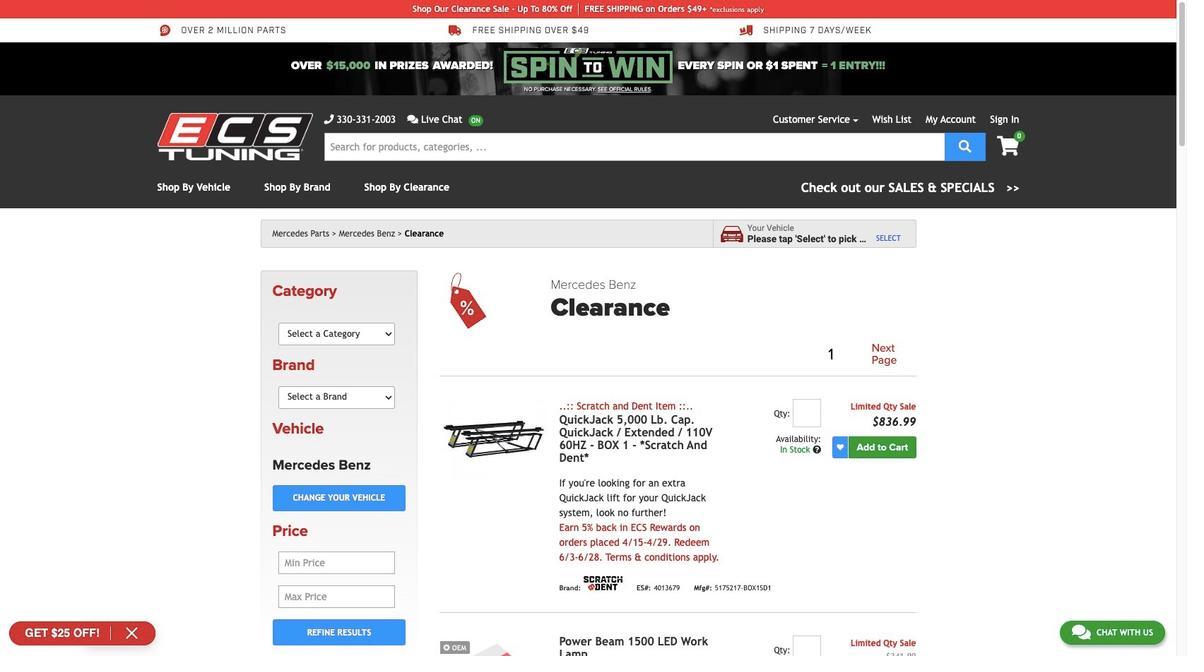 Task type: describe. For each thing, give the bounding box(es) containing it.
search image
[[959, 140, 972, 152]]

Min Price number field
[[279, 552, 395, 575]]

paginated product list navigation navigation
[[551, 340, 916, 370]]

shopping cart image
[[997, 136, 1020, 156]]

phone image
[[324, 115, 334, 124]]

scratch & dent - corporate logo image
[[584, 577, 623, 591]]

ecs tuning 'spin to win' contest logo image
[[504, 48, 673, 83]]

comments image
[[407, 115, 418, 124]]

add to wish list image
[[837, 444, 844, 451]]



Task type: locate. For each thing, give the bounding box(es) containing it.
Search text field
[[324, 133, 945, 161]]

question circle image
[[813, 446, 822, 454]]

ecs tuning image
[[157, 113, 313, 160]]

None number field
[[793, 399, 822, 428], [793, 636, 822, 657], [793, 399, 822, 428], [793, 636, 822, 657]]

Max Price number field
[[279, 586, 395, 609]]

thumbnail image image
[[441, 636, 548, 657]]

es#4013679 - 5175217-box1sd1 - quickjack 5,000 lb. cap. quickjack / extended / 110v 60hz - box 1 - *scratch and dent* - if you're looking for an extra quickjack lift for your quickjack system, look no further! - scratch & dent - audi bmw volkswagen mercedes benz mini porsche image
[[441, 399, 548, 480]]



Task type: vqa. For each thing, say whether or not it's contained in the screenshot.
ECS Tuning "image"
yes



